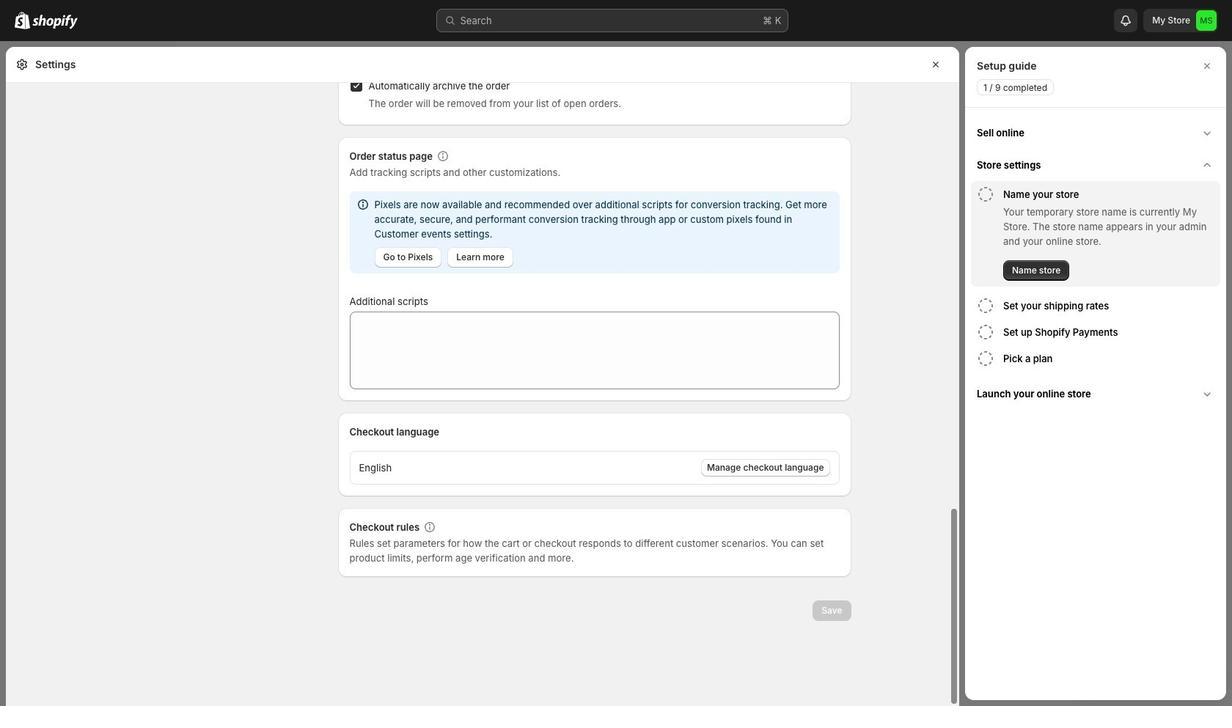 Task type: vqa. For each thing, say whether or not it's contained in the screenshot.
dialog
yes



Task type: locate. For each thing, give the bounding box(es) containing it.
None text field
[[350, 312, 840, 390]]

shopify image
[[15, 12, 30, 29]]

status
[[350, 191, 840, 274]]

mark name your store as done image
[[977, 186, 995, 203]]

dialog
[[965, 47, 1227, 701]]

none text field inside settings dialog
[[350, 312, 840, 390]]

mark pick a plan as done image
[[977, 350, 995, 368]]

shopify image
[[32, 15, 78, 29]]



Task type: describe. For each thing, give the bounding box(es) containing it.
settings dialog
[[6, 0, 960, 706]]

my store image
[[1196, 10, 1217, 31]]

mark set your shipping rates as done image
[[977, 297, 995, 315]]

status inside settings dialog
[[350, 191, 840, 274]]

mark set up shopify payments as done image
[[977, 324, 995, 341]]



